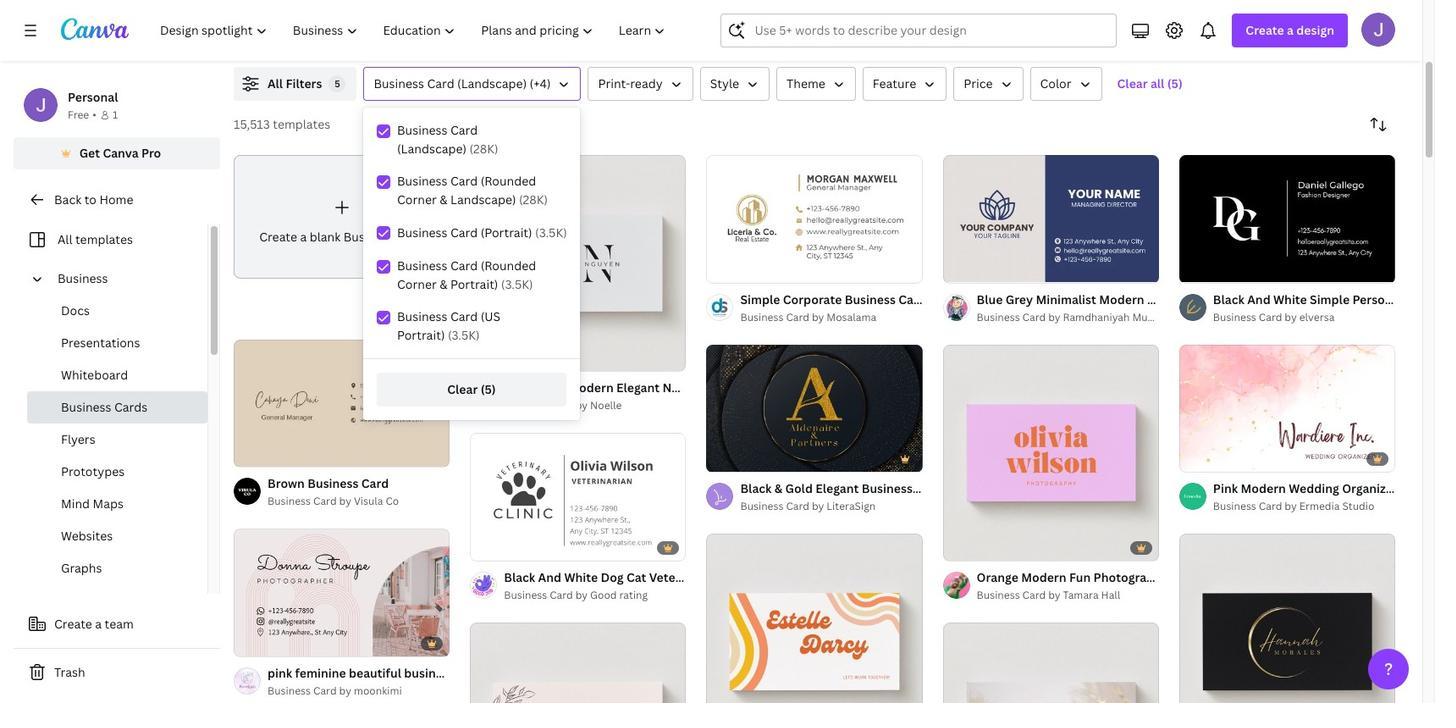 Task type: vqa. For each thing, say whether or not it's contained in the screenshot.
Learn
no



Task type: describe. For each thing, give the bounding box(es) containing it.
card inside business card by moonkimi link
[[313, 684, 337, 698]]

business card (landscape) (+4) button
[[364, 67, 582, 101]]

business inside the business card (us portrait)
[[397, 308, 448, 324]]

whiteboard link
[[27, 359, 208, 391]]

create a blank business card
[[259, 229, 424, 245]]

orange
[[977, 569, 1019, 585]]

business inside black and white simple personal busin business card by elversa
[[1214, 310, 1257, 324]]

clear (5) button
[[377, 373, 567, 407]]

elegant
[[816, 480, 859, 497]]

business card (us portrait)
[[397, 308, 501, 343]]

presentations link
[[27, 327, 208, 359]]

filters
[[286, 75, 322, 91]]

feature
[[873, 75, 917, 91]]

1 of 2 link for gold
[[707, 344, 923, 472]]

simple inside simple corporate business card business card by mosalama
[[741, 291, 781, 307]]

brown
[[268, 476, 305, 492]]

clear for clear all (5)
[[1118, 75, 1148, 91]]

business inside business card (rounded corner & landscape)
[[397, 173, 448, 189]]

create for create a design
[[1246, 22, 1285, 38]]

by inside brown  business card business card by visula co
[[339, 494, 352, 509]]

mind maps
[[61, 496, 124, 512]]

busin
[[1406, 291, 1436, 307]]

by inside pink modern wedding organizer busine business card by ermedia studio
[[1285, 499, 1298, 513]]

black and white simple personal busin business card by elversa
[[1214, 291, 1436, 324]]

rating
[[620, 588, 648, 602]]

create
[[388, 28, 425, 44]]

free
[[922, 28, 945, 44]]

prototypes link
[[27, 456, 208, 488]]

black & gold elegant business card image
[[707, 345, 923, 472]]

and
[[1248, 291, 1271, 307]]

conscious,
[[619, 28, 680, 44]]

high-
[[683, 28, 712, 44]]

style button
[[700, 67, 770, 101]]

photography
[[1094, 569, 1169, 585]]

mumtazah's
[[1133, 310, 1192, 324]]

card inside business card (rounded corner & portrait)
[[451, 258, 478, 274]]

color
[[1041, 75, 1072, 91]]

(landscape) for (28k)
[[397, 141, 467, 157]]

blue grey minimalist modern business card image
[[943, 155, 1160, 282]]

all for all templates
[[58, 231, 72, 247]]

clear for clear (5)
[[448, 381, 478, 397]]

co
[[386, 494, 399, 509]]

wedding
[[1289, 480, 1340, 497]]

business cards
[[61, 399, 148, 415]]

0 vertical spatial (3.5k)
[[535, 224, 567, 241]]

(rounded for portrait)
[[481, 258, 536, 274]]

simple corporate business card link
[[741, 290, 926, 309]]

card inside business card (landscape) (+4) button
[[427, 75, 455, 91]]

2 and from the left
[[898, 28, 919, 44]]

portrait) inside the business card (us portrait)
[[397, 327, 445, 343]]

websites link
[[27, 520, 208, 552]]

pink modern wedding organizer busine link
[[1214, 480, 1436, 498]]

card inside black and white simple personal busin business card by elversa
[[1259, 310, 1283, 324]]

corner for business card (rounded corner & landscape)
[[397, 191, 437, 208]]

eco-
[[593, 28, 619, 44]]

card inside business card (landscape) (28k)
[[451, 122, 478, 138]]

simple inside black and white simple personal busin business card by elversa
[[1311, 291, 1350, 307]]

by inside simple corporate business card business card by mosalama
[[812, 310, 825, 324]]

free
[[68, 108, 89, 122]]

customize
[[452, 28, 511, 44]]

business card by tamara hall link
[[977, 587, 1160, 604]]

white retro business card image
[[707, 534, 923, 703]]

simple corporate business card business card by mosalama
[[741, 291, 926, 324]]

black and gold classy minimalist business card image
[[1180, 534, 1396, 703]]

modern inside blue grey minimalist modern business card business card by ramdhaniyah mumtazah's
[[1100, 291, 1145, 307]]

brown  business card link
[[268, 475, 399, 493]]

whiteboard
[[61, 367, 128, 383]]

business card by noelle
[[504, 398, 622, 413]]

business card (rounded corner & landscape)
[[397, 173, 536, 208]]

ramdhaniyah
[[1064, 310, 1130, 324]]

of for blue grey minimalist modern business card
[[962, 262, 972, 275]]

business card by visula co link
[[268, 493, 399, 510]]

black and white simple personal business card image
[[1180, 155, 1396, 282]]

by inside black & gold elegant business card business card by literasign
[[812, 499, 825, 513]]

by left noelle at the bottom left of the page
[[576, 398, 588, 413]]

trash link
[[14, 656, 220, 690]]

by inside black and white simple personal busin business card by elversa
[[1285, 310, 1298, 324]]

templates for all templates
[[75, 231, 133, 247]]

create a team
[[54, 616, 134, 632]]

happiness
[[1193, 28, 1252, 44]]

ermedia
[[1300, 499, 1341, 513]]

brown  business card business card by visula co
[[268, 476, 399, 509]]

black for black and white simple personal busin
[[1214, 291, 1245, 307]]

graphs
[[61, 560, 102, 576]]

card inside the business card (us portrait)
[[451, 308, 478, 324]]

business card by good rating link
[[504, 587, 686, 604]]

pink aesthetic handwritten wedding agent business card image
[[470, 622, 686, 703]]

a for team
[[95, 616, 102, 632]]

color button
[[1031, 67, 1103, 101]]

black and white simple personal busin link
[[1214, 290, 1436, 309]]

presentations
[[61, 335, 140, 351]]

create a blank business card link
[[234, 155, 450, 279]]

get
[[79, 145, 100, 161]]

shipping
[[1003, 28, 1052, 44]]

(3.5k) for (rounded
[[501, 276, 533, 292]]

style
[[710, 75, 740, 91]]

Sort by button
[[1362, 108, 1396, 141]]

blue grey minimalist modern business card business card by ramdhaniyah mumtazah's
[[977, 291, 1229, 324]]

gold leaf simple elegant business card image
[[943, 622, 1160, 703]]

business card by noelle link
[[504, 397, 686, 414]]

(5) inside 'button'
[[1168, 75, 1183, 91]]

(landscape) for (+4)
[[458, 75, 527, 91]]

standard
[[948, 28, 1000, 44]]

customer
[[1134, 28, 1190, 44]]

theme
[[787, 75, 826, 91]]

& inside black & gold elegant business card business card by literasign
[[775, 480, 783, 497]]

home
[[99, 191, 133, 208]]

pink
[[1214, 480, 1239, 497]]

prototypes
[[61, 463, 125, 479]]

mind
[[61, 496, 90, 512]]

5
[[335, 77, 340, 90]]

eco-conscious, high-quality prints
[[593, 28, 790, 44]]

2 for black
[[737, 452, 743, 464]]

all templates link
[[24, 224, 197, 256]]

1 vertical spatial (28k)
[[519, 191, 548, 208]]

(28k) inside business card (landscape) (28k)
[[470, 141, 499, 157]]



Task type: locate. For each thing, give the bounding box(es) containing it.
card inside business card by good rating link
[[550, 588, 573, 602]]

0 vertical spatial (5)
[[1168, 75, 1183, 91]]

(landscape) up business card (rounded corner & landscape)
[[397, 141, 467, 157]]

business card by ermedia studio link
[[1214, 498, 1396, 515]]

all templates
[[58, 231, 133, 247]]

(rounded inside business card (rounded corner & landscape)
[[481, 173, 536, 189]]

black inside black & gold elegant business card business card by literasign
[[741, 480, 772, 497]]

modern inside the orange modern fun photography business card business card by tamara hall
[[1022, 569, 1067, 585]]

corner for business card (rounded corner & portrait)
[[397, 276, 437, 292]]

business inside business card (landscape) (28k)
[[397, 122, 448, 138]]

(3.5k) down the (portrait)
[[501, 276, 533, 292]]

portrait) inside business card (rounded corner & portrait)
[[451, 276, 498, 292]]

jacob simon image
[[1362, 13, 1396, 47]]

a
[[1288, 22, 1294, 38], [300, 229, 307, 245], [95, 616, 102, 632]]

business card (landscape) (28k)
[[397, 122, 499, 157]]

of for pink modern wedding organizer busine
[[1199, 452, 1208, 464]]

business inside business card (rounded corner & portrait)
[[397, 258, 448, 274]]

orange modern fun photography business card business card by tamara hall
[[977, 569, 1253, 602]]

1 simple from the left
[[741, 291, 781, 307]]

by down gold
[[812, 499, 825, 513]]

business link
[[51, 263, 197, 295]]

1 of 2 link for wedding
[[1180, 344, 1396, 472]]

1 horizontal spatial modern
[[1100, 291, 1145, 307]]

& left landscape)
[[440, 191, 448, 208]]

black & gold elegant business card business card by literasign
[[741, 480, 943, 513]]

card inside pink modern wedding organizer busine business card by ermedia studio
[[1259, 499, 1283, 513]]

mind maps link
[[27, 488, 208, 520]]

2 vertical spatial &
[[775, 480, 783, 497]]

by left good at bottom
[[576, 588, 588, 602]]

visula
[[354, 494, 383, 509]]

2 horizontal spatial 2
[[1210, 452, 1216, 464]]

(landscape)
[[458, 75, 527, 91], [397, 141, 467, 157]]

clear inside button
[[448, 381, 478, 397]]

1 for blue
[[955, 540, 960, 553]]

a for blank
[[300, 229, 307, 245]]

1 horizontal spatial clear
[[1118, 75, 1148, 91]]

1 vertical spatial (landscape)
[[397, 141, 467, 157]]

1 vertical spatial clear
[[448, 381, 478, 397]]

0 vertical spatial personal
[[68, 89, 118, 105]]

pink feminine beautiful business women photo salon nail art hair dresser jewelry business cards image
[[234, 529, 450, 656]]

guarantee
[[1255, 28, 1313, 44]]

& up the business card (us portrait)
[[440, 276, 448, 292]]

business inside pink modern wedding organizer busine business card by ermedia studio
[[1214, 499, 1257, 513]]

flyers link
[[27, 424, 208, 456]]

0 vertical spatial clear
[[1118, 75, 1148, 91]]

2 vertical spatial a
[[95, 616, 102, 632]]

0 horizontal spatial portrait)
[[397, 327, 445, 343]]

& inside business card (rounded corner & portrait)
[[440, 276, 448, 292]]

black left gold
[[741, 480, 772, 497]]

a left "team"
[[95, 616, 102, 632]]

business card by good rating
[[504, 588, 648, 602]]

1 horizontal spatial a
[[300, 229, 307, 245]]

modern inside pink modern wedding organizer busine business card by ermedia studio
[[1241, 480, 1287, 497]]

flyers
[[61, 431, 95, 447]]

by left ermedia
[[1285, 499, 1298, 513]]

corner inside business card (rounded corner & landscape)
[[397, 191, 437, 208]]

free •
[[68, 108, 97, 122]]

(rounded up landscape)
[[481, 173, 536, 189]]

to for easy
[[373, 28, 385, 44]]

1 horizontal spatial personal
[[1353, 291, 1404, 307]]

to right easy
[[373, 28, 385, 44]]

black
[[1214, 291, 1245, 307], [741, 480, 772, 497]]

mosalama
[[827, 310, 877, 324]]

1 of 2 link up wedding at the right bottom of the page
[[1180, 344, 1396, 472]]

business card by literasign link
[[741, 498, 923, 515]]

1 of 2 for black
[[719, 452, 743, 464]]

landscape)
[[451, 191, 516, 208]]

pro
[[141, 145, 161, 161]]

studio
[[1343, 499, 1375, 513]]

0 vertical spatial to
[[373, 28, 385, 44]]

(rounded down the (portrait)
[[481, 258, 536, 274]]

all
[[268, 75, 283, 91], [58, 231, 72, 247]]

all
[[1151, 75, 1165, 91]]

1 vertical spatial all
[[58, 231, 72, 247]]

design
[[1297, 22, 1335, 38]]

modern up business card by tamara hall link
[[1022, 569, 1067, 585]]

1 vertical spatial modern
[[1241, 480, 1287, 497]]

1 of 2 for pink
[[1192, 452, 1216, 464]]

brown  business card image
[[234, 340, 450, 467]]

2 for pink
[[1210, 452, 1216, 464]]

(3.5k) up clear (5)
[[448, 327, 480, 343]]

0 vertical spatial templates
[[273, 116, 331, 132]]

get canva pro
[[79, 145, 161, 161]]

prints
[[755, 28, 790, 44]]

simple up elversa
[[1311, 291, 1350, 307]]

(rounded inside business card (rounded corner & portrait)
[[481, 258, 536, 274]]

clear all (5) button
[[1109, 67, 1192, 101]]

5 filter options selected element
[[329, 75, 346, 92]]

simple left corporate
[[741, 291, 781, 307]]

0 horizontal spatial (5)
[[481, 381, 496, 397]]

a left design
[[1288, 22, 1294, 38]]

0 horizontal spatial a
[[95, 616, 102, 632]]

0 vertical spatial create
[[1246, 22, 1285, 38]]

feature button
[[863, 67, 947, 101]]

2 for blue
[[974, 262, 979, 275]]

(landscape) inside button
[[458, 75, 527, 91]]

0 horizontal spatial 2
[[737, 452, 743, 464]]

1 vertical spatial &
[[440, 276, 448, 292]]

pink modern wedding organizer business card image
[[1180, 345, 1396, 472]]

0 vertical spatial &
[[440, 191, 448, 208]]

simple
[[741, 291, 781, 307], [1311, 291, 1350, 307]]

2 simple from the left
[[1311, 291, 1350, 307]]

create a team button
[[14, 607, 220, 641]]

and left free at the right top of page
[[898, 28, 919, 44]]

(28k) up business card (rounded corner & landscape)
[[470, 141, 499, 157]]

2 corner from the top
[[397, 276, 437, 292]]

business card by moonkimi link
[[268, 683, 450, 700]]

easy
[[344, 28, 370, 44]]

0 vertical spatial a
[[1288, 22, 1294, 38]]

blue grey minimalist modern business card link
[[977, 290, 1229, 309]]

0 vertical spatial all
[[268, 75, 283, 91]]

hall
[[1102, 588, 1121, 602]]

(landscape) inside business card (landscape) (28k)
[[397, 141, 467, 157]]

good
[[591, 588, 617, 602]]

docs link
[[27, 295, 208, 327]]

templates down 'back to home'
[[75, 231, 133, 247]]

black inside black and white simple personal busin business card by elversa
[[1214, 291, 1245, 307]]

(3.5k) right the (portrait)
[[535, 224, 567, 241]]

(portrait)
[[481, 224, 533, 241]]

to for back
[[84, 191, 97, 208]]

1 horizontal spatial black
[[1214, 291, 1245, 307]]

create for create a team
[[54, 616, 92, 632]]

1 horizontal spatial all
[[268, 75, 283, 91]]

1 vertical spatial to
[[84, 191, 97, 208]]

all filters
[[268, 75, 322, 91]]

& inside business card (rounded corner & landscape)
[[440, 191, 448, 208]]

1 vertical spatial (5)
[[481, 381, 496, 397]]

by inside the orange modern fun photography business card business card by tamara hall
[[1049, 588, 1061, 602]]

1 corner from the top
[[397, 191, 437, 208]]

corner inside business card (rounded corner & portrait)
[[397, 276, 437, 292]]

2 vertical spatial create
[[54, 616, 92, 632]]

by left moonkimi
[[339, 684, 352, 698]]

1 vertical spatial a
[[300, 229, 307, 245]]

easy to create and customize
[[344, 28, 511, 44]]

(5) inside button
[[481, 381, 496, 397]]

Search search field
[[755, 14, 1107, 47]]

1 horizontal spatial 1 of 2 link
[[943, 155, 1160, 283]]

noelle
[[591, 398, 622, 413]]

by left tamara
[[1049, 588, 1061, 602]]

by down brown  business card link
[[339, 494, 352, 509]]

2 vertical spatial modern
[[1022, 569, 1067, 585]]

2 vertical spatial (3.5k)
[[448, 327, 480, 343]]

(3.5k) for (us
[[448, 327, 480, 343]]

grey black modern elegant name initials monogram business card image
[[470, 155, 686, 371]]

0 horizontal spatial personal
[[68, 89, 118, 105]]

0 vertical spatial corner
[[397, 191, 437, 208]]

personal up •
[[68, 89, 118, 105]]

0 vertical spatial portrait)
[[451, 276, 498, 292]]

1 horizontal spatial 2
[[974, 262, 979, 275]]

0 horizontal spatial modern
[[1022, 569, 1067, 585]]

create inside dropdown button
[[1246, 22, 1285, 38]]

top level navigation element
[[149, 14, 681, 47]]

black left and
[[1214, 291, 1245, 307]]

white
[[1274, 291, 1308, 307]]

1 vertical spatial create
[[259, 229, 297, 245]]

1 horizontal spatial create
[[259, 229, 297, 245]]

modern for black and white simple personal busin
[[1241, 480, 1287, 497]]

None search field
[[721, 14, 1118, 47]]

clear down the business card (us portrait)
[[448, 381, 478, 397]]

business inside button
[[374, 75, 424, 91]]

(+4)
[[530, 75, 551, 91]]

1 of 2 link for minimalist
[[943, 155, 1160, 283]]

to
[[373, 28, 385, 44], [84, 191, 97, 208]]

by down minimalist at the top of the page
[[1049, 310, 1061, 324]]

1 horizontal spatial portrait)
[[451, 276, 498, 292]]

(landscape) left (+4)
[[458, 75, 527, 91]]

card inside create a blank business card element
[[397, 229, 424, 245]]

get canva pro button
[[14, 137, 220, 169]]

black for black & gold elegant business card
[[741, 480, 772, 497]]

(rounded for landscape)
[[481, 173, 536, 189]]

0 vertical spatial (rounded
[[481, 173, 536, 189]]

0 horizontal spatial black
[[741, 480, 772, 497]]

0 horizontal spatial 1 of 2
[[719, 452, 743, 464]]

1 and from the left
[[428, 28, 450, 44]]

a inside button
[[95, 616, 102, 632]]

1 vertical spatial portrait)
[[397, 327, 445, 343]]

0 horizontal spatial clear
[[448, 381, 478, 397]]

literasign
[[827, 499, 876, 513]]

clear all (5)
[[1118, 75, 1183, 91]]

a inside dropdown button
[[1288, 22, 1294, 38]]

card inside business card by noelle link
[[550, 398, 573, 413]]

1 of 3 link
[[943, 344, 1160, 561]]

1 horizontal spatial and
[[898, 28, 919, 44]]

orange modern fun photography business card link
[[977, 568, 1253, 587]]

0 horizontal spatial 1 of 2 link
[[707, 344, 923, 472]]

1 vertical spatial black
[[741, 480, 772, 497]]

create a design
[[1246, 22, 1335, 38]]

15,513 templates
[[234, 116, 331, 132]]

2 horizontal spatial create
[[1246, 22, 1285, 38]]

2
[[974, 262, 979, 275], [737, 452, 743, 464], [1210, 452, 1216, 464]]

organizer
[[1343, 480, 1398, 497]]

(5) right all
[[1168, 75, 1183, 91]]

back
[[54, 191, 82, 208]]

personal inside black and white simple personal busin business card by elversa
[[1353, 291, 1404, 307]]

2 (rounded from the top
[[481, 258, 536, 274]]

1 of 2 link
[[943, 155, 1160, 283], [707, 344, 923, 472], [1180, 344, 1396, 472]]

to right back
[[84, 191, 97, 208]]

0 vertical spatial black
[[1214, 291, 1245, 307]]

0 horizontal spatial and
[[428, 28, 450, 44]]

print-ready
[[598, 75, 663, 91]]

back to home
[[54, 191, 133, 208]]

business card by elversa link
[[1214, 309, 1396, 326]]

(3.5k)
[[535, 224, 567, 241], [501, 276, 533, 292], [448, 327, 480, 343]]

& for landscape)
[[440, 191, 448, 208]]

create for create a blank business card
[[259, 229, 297, 245]]

card inside business card (rounded corner & landscape)
[[451, 173, 478, 189]]

2 horizontal spatial a
[[1288, 22, 1294, 38]]

0 horizontal spatial to
[[84, 191, 97, 208]]

corner up the business card (us portrait)
[[397, 276, 437, 292]]

2 horizontal spatial modern
[[1241, 480, 1287, 497]]

all left filters
[[268, 75, 283, 91]]

1 horizontal spatial simple
[[1311, 291, 1350, 307]]

modern up the ramdhaniyah
[[1100, 291, 1145, 307]]

blue
[[977, 291, 1003, 307]]

0 horizontal spatial templates
[[75, 231, 133, 247]]

a left blank
[[300, 229, 307, 245]]

blank
[[310, 229, 341, 245]]

orange modern fun photography business card image
[[943, 344, 1160, 561]]

a for design
[[1288, 22, 1294, 38]]

all for all filters
[[268, 75, 283, 91]]

1 horizontal spatial (3.5k)
[[501, 276, 533, 292]]

& left gold
[[775, 480, 783, 497]]

modern right pink
[[1241, 480, 1287, 497]]

0 vertical spatial (28k)
[[470, 141, 499, 157]]

pink modern wedding organizer busine business card by ermedia studio
[[1214, 480, 1436, 513]]

0 vertical spatial modern
[[1100, 291, 1145, 307]]

by down corporate
[[812, 310, 825, 324]]

of for black & gold elegant business card
[[726, 452, 735, 464]]

(rounded
[[481, 173, 536, 189], [481, 258, 536, 274]]

portrait) up clear (5) button
[[397, 327, 445, 343]]

0 horizontal spatial (28k)
[[470, 141, 499, 157]]

clear inside 'button'
[[1118, 75, 1148, 91]]

all down back
[[58, 231, 72, 247]]

1 horizontal spatial to
[[373, 28, 385, 44]]

of for orange modern fun photography business card
[[962, 540, 972, 553]]

websites
[[61, 528, 113, 544]]

0 horizontal spatial all
[[58, 231, 72, 247]]

portrait) up (us
[[451, 276, 498, 292]]

15,513
[[234, 116, 270, 132]]

1 vertical spatial personal
[[1353, 291, 1404, 307]]

1 vertical spatial (3.5k)
[[501, 276, 533, 292]]

black and white dog cat veterinary clinic veterinarian single-side business card image
[[470, 433, 686, 560]]

1 (rounded from the top
[[481, 173, 536, 189]]

1 horizontal spatial (28k)
[[519, 191, 548, 208]]

create inside button
[[54, 616, 92, 632]]

by inside blue grey minimalist modern business card business card by ramdhaniyah mumtazah's
[[1049, 310, 1061, 324]]

0 horizontal spatial simple
[[741, 291, 781, 307]]

1 of 2 for blue
[[955, 262, 979, 275]]

1 vertical spatial (rounded
[[481, 258, 536, 274]]

(28k) up the (portrait)
[[519, 191, 548, 208]]

personal left busin
[[1353, 291, 1404, 307]]

team
[[105, 616, 134, 632]]

1 of 2 link up gold
[[707, 344, 923, 472]]

and
[[428, 28, 450, 44], [898, 28, 919, 44]]

2 horizontal spatial (3.5k)
[[535, 224, 567, 241]]

2 horizontal spatial 1 of 2
[[1192, 452, 1216, 464]]

clear (5)
[[448, 381, 496, 397]]

(us
[[481, 308, 501, 324]]

by down the white
[[1285, 310, 1298, 324]]

1 of 2 link up minimalist at the top of the page
[[943, 155, 1160, 283]]

maps
[[93, 496, 124, 512]]

1 horizontal spatial templates
[[273, 116, 331, 132]]

create a blank business card element
[[234, 155, 450, 279]]

1 vertical spatial corner
[[397, 276, 437, 292]]

1 horizontal spatial (5)
[[1168, 75, 1183, 91]]

0 horizontal spatial create
[[54, 616, 92, 632]]

1 horizontal spatial 1 of 2
[[955, 262, 979, 275]]

simple corporate business card image
[[707, 155, 923, 282]]

modern for blue grey minimalist modern business card
[[1022, 569, 1067, 585]]

1 vertical spatial templates
[[75, 231, 133, 247]]

quality
[[712, 28, 752, 44]]

& for portrait)
[[440, 276, 448, 292]]

business card by ramdhaniyah mumtazah's link
[[977, 309, 1192, 326]]

2 horizontal spatial 1 of 2 link
[[1180, 344, 1396, 472]]

1 for simple
[[719, 452, 724, 464]]

corner left landscape)
[[397, 191, 437, 208]]

0 horizontal spatial (3.5k)
[[448, 327, 480, 343]]

0 vertical spatial (landscape)
[[458, 75, 527, 91]]

templates for 15,513 templates
[[273, 116, 331, 132]]

1 for black
[[1192, 452, 1197, 464]]

and right create
[[428, 28, 450, 44]]

(5) down (us
[[481, 381, 496, 397]]

templates down filters
[[273, 116, 331, 132]]

1
[[113, 108, 118, 122], [955, 262, 960, 275], [719, 452, 724, 464], [1192, 452, 1197, 464], [955, 540, 960, 553]]

business card by moonkimi
[[268, 684, 402, 698]]

clear left all
[[1118, 75, 1148, 91]]



